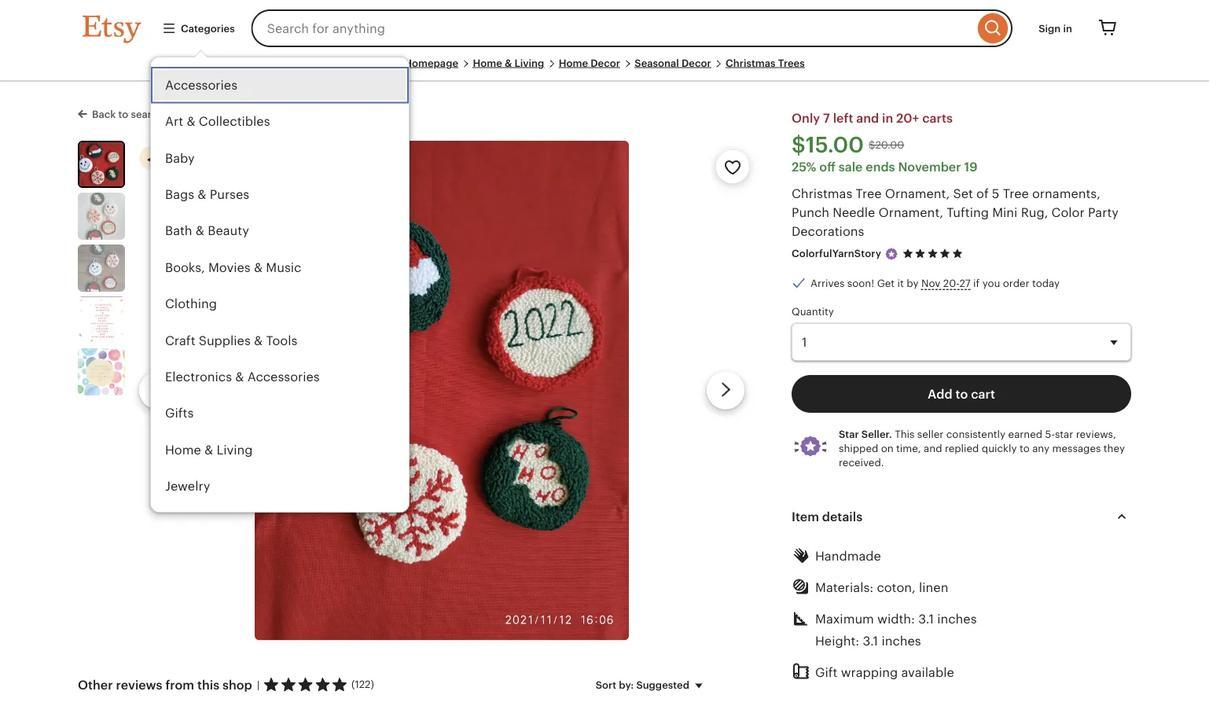 Task type: describe. For each thing, give the bounding box(es) containing it.
by:
[[619, 679, 634, 691]]

to for back
[[118, 109, 128, 120]]

this
[[197, 678, 219, 692]]

movies
[[208, 260, 251, 275]]

quantity
[[792, 306, 834, 317]]

bath & beauty link
[[151, 213, 409, 249]]

7
[[823, 111, 830, 125]]

earned
[[1009, 428, 1043, 440]]

christmas for christmas tree ornament, set of 5 tree ornaments, punch needle  ornament, tufting  mini rug, color party decorations
[[792, 186, 853, 201]]

to inside this seller consistently earned 5-star reviews, shipped on time, and replied quickly to any messages they received.
[[1020, 442, 1030, 454]]

shipped
[[839, 442, 879, 454]]

& right bath
[[196, 224, 204, 238]]

books,
[[165, 260, 205, 275]]

trees
[[778, 57, 805, 69]]

2 tree from the left
[[1003, 186, 1029, 201]]

consistently
[[947, 428, 1006, 440]]

only
[[792, 111, 820, 125]]

by
[[907, 277, 919, 289]]

quickly
[[982, 442, 1017, 454]]

pick
[[193, 151, 213, 163]]

categories
[[181, 22, 235, 34]]

20+
[[897, 111, 919, 125]]

sign
[[1039, 22, 1061, 34]]

& left music
[[254, 260, 263, 275]]

back to search results
[[92, 109, 199, 120]]

& right homepage link
[[505, 57, 512, 69]]

seller
[[918, 428, 944, 440]]

decorations
[[792, 224, 864, 238]]

homepage
[[404, 57, 458, 69]]

0 horizontal spatial home
[[165, 443, 201, 457]]

etsy's
[[163, 151, 190, 163]]

(122)
[[352, 679, 374, 690]]

christmas tree ornament set of 5 tree ornaments punch image 3 image
[[78, 245, 125, 292]]

home & living link inside menu
[[151, 432, 409, 468]]

living for 'home & living' link in menu bar
[[515, 57, 544, 69]]

bags
[[165, 187, 194, 202]]

0 vertical spatial and
[[857, 111, 879, 125]]

baby
[[165, 151, 195, 165]]

home decor link
[[559, 57, 620, 69]]

linen
[[919, 580, 949, 595]]

& down craft supplies & tools
[[235, 370, 244, 384]]

paper
[[165, 516, 200, 530]]

width:
[[878, 612, 915, 626]]

details
[[822, 510, 863, 524]]

handmade
[[815, 549, 881, 563]]

1 vertical spatial inches
[[882, 634, 921, 648]]

bags & purses link
[[151, 176, 409, 213]]

cart
[[971, 387, 995, 401]]

back
[[92, 109, 116, 120]]

mini
[[993, 205, 1018, 219]]

5
[[992, 186, 1000, 201]]

seasonal decor link
[[635, 57, 711, 69]]

& right paper
[[203, 516, 212, 530]]

color
[[1052, 205, 1085, 219]]

craft supplies & tools
[[165, 333, 297, 347]]

on
[[881, 442, 894, 454]]

purses
[[210, 187, 249, 202]]

accessories link
[[151, 67, 409, 103]]

tools
[[266, 333, 297, 347]]

0 vertical spatial home & living
[[473, 57, 544, 69]]

sort
[[596, 679, 617, 691]]

off
[[820, 160, 836, 174]]

sign in button
[[1027, 14, 1084, 43]]

craft
[[165, 333, 195, 347]]

any
[[1033, 442, 1050, 454]]

0 vertical spatial ornament,
[[885, 186, 950, 201]]

0 horizontal spatial christmas tree ornament set of 5 tree ornaments punch image 1 image
[[79, 142, 123, 186]]

suggested
[[636, 679, 690, 691]]

gifts link
[[151, 395, 409, 432]]

living for 'home & living' link in the menu
[[217, 443, 253, 457]]

gift
[[815, 665, 838, 679]]

other reviews from this shop |
[[78, 678, 260, 692]]

item details
[[792, 510, 863, 524]]

maximum
[[815, 612, 874, 626]]

home & living link inside menu bar
[[473, 57, 544, 69]]

reviews
[[116, 678, 162, 692]]

paper & party supplies link
[[151, 505, 409, 541]]

20-
[[943, 277, 960, 289]]

ends
[[866, 160, 895, 174]]

1 horizontal spatial 3.1
[[919, 612, 934, 626]]

colorfulyarnstory link
[[792, 248, 882, 260]]

1 tree from the left
[[856, 186, 882, 201]]

and inside this seller consistently earned 5-star reviews, shipped on time, and replied quickly to any messages they received.
[[924, 442, 942, 454]]

& inside "link"
[[254, 333, 263, 347]]

search
[[131, 109, 164, 120]]

they
[[1104, 442, 1125, 454]]

seller.
[[862, 428, 892, 440]]

1 horizontal spatial christmas tree ornament set of 5 tree ornaments punch image 1 image
[[255, 141, 629, 640]]

materials: coton, linen
[[815, 580, 949, 595]]



Task type: locate. For each thing, give the bounding box(es) containing it.
0 vertical spatial inches
[[937, 612, 977, 626]]

electronics & accessories
[[165, 370, 320, 384]]

to for add
[[956, 387, 968, 401]]

1 vertical spatial christmas
[[792, 186, 853, 201]]

party right paper
[[215, 516, 246, 530]]

in inside button
[[1064, 22, 1073, 34]]

art & collectibles link
[[151, 103, 409, 140]]

party right color
[[1088, 205, 1119, 219]]

0 vertical spatial in
[[1064, 22, 1073, 34]]

bath
[[165, 224, 192, 238]]

supplies down jewelry 'link'
[[249, 516, 301, 530]]

tree
[[856, 186, 882, 201], [1003, 186, 1029, 201]]

supplies up electronics & accessories
[[199, 333, 251, 347]]

supplies
[[199, 333, 251, 347], [249, 516, 301, 530]]

2 horizontal spatial to
[[1020, 442, 1030, 454]]

if
[[974, 277, 980, 289]]

0 vertical spatial home & living link
[[473, 57, 544, 69]]

today
[[1032, 277, 1060, 289]]

1 vertical spatial party
[[215, 516, 246, 530]]

decor for home decor
[[591, 57, 620, 69]]

0 vertical spatial christmas
[[726, 57, 776, 69]]

1 vertical spatial to
[[956, 387, 968, 401]]

art & collectibles
[[165, 114, 270, 129]]

electronics
[[165, 370, 232, 384]]

3.1 right width:
[[919, 612, 934, 626]]

banner
[[54, 0, 1155, 541]]

and right left
[[857, 111, 879, 125]]

1 horizontal spatial inches
[[937, 612, 977, 626]]

jewelry link
[[151, 468, 409, 505]]

christmas up punch
[[792, 186, 853, 201]]

living down gifts link
[[217, 443, 253, 457]]

None search field
[[251, 9, 1013, 47]]

0 horizontal spatial to
[[118, 109, 128, 120]]

1 horizontal spatial home & living link
[[473, 57, 544, 69]]

& up jewelry
[[204, 443, 213, 457]]

seasonal
[[635, 57, 679, 69]]

tree up needle
[[856, 186, 882, 201]]

christmas tree ornament set of 5 tree ornaments punch image 5 image
[[78, 348, 125, 396]]

1 horizontal spatial living
[[515, 57, 544, 69]]

0 vertical spatial to
[[118, 109, 128, 120]]

star_seller image
[[885, 247, 899, 261]]

home decor
[[559, 57, 620, 69]]

0 horizontal spatial home & living
[[165, 443, 253, 457]]

menu bar containing homepage
[[83, 57, 1127, 82]]

item details button
[[778, 498, 1146, 536]]

$20.00
[[869, 139, 904, 151]]

1 decor from the left
[[591, 57, 620, 69]]

inches down linen
[[937, 612, 977, 626]]

this
[[895, 428, 915, 440]]

tree right 5
[[1003, 186, 1029, 201]]

you
[[983, 277, 1001, 289]]

soon! get
[[848, 277, 895, 289]]

other
[[78, 678, 113, 692]]

and down seller
[[924, 442, 942, 454]]

0 horizontal spatial christmas
[[726, 57, 776, 69]]

living left the home decor link
[[515, 57, 544, 69]]

sale
[[839, 160, 863, 174]]

ornament, up star_seller icon
[[879, 205, 944, 219]]

Search for anything text field
[[251, 9, 974, 47]]

1 horizontal spatial accessories
[[247, 370, 320, 384]]

0 vertical spatial supplies
[[199, 333, 251, 347]]

1 horizontal spatial party
[[1088, 205, 1119, 219]]

decor for seasonal decor
[[682, 57, 711, 69]]

1 vertical spatial accessories
[[247, 370, 320, 384]]

wrapping
[[841, 665, 898, 679]]

colorfulyarnstory
[[792, 248, 882, 260]]

1 horizontal spatial and
[[924, 442, 942, 454]]

etsy's pick
[[163, 151, 213, 163]]

homepage link
[[404, 57, 458, 69]]

& right "art"
[[187, 114, 195, 129]]

menu bar
[[83, 57, 1127, 82]]

1 vertical spatial home & living link
[[151, 432, 409, 468]]

0 vertical spatial accessories
[[165, 78, 238, 92]]

party inside christmas tree ornament, set of 5 tree ornaments, punch needle  ornament, tufting  mini rug, color party decorations
[[1088, 205, 1119, 219]]

1 vertical spatial ornament,
[[879, 205, 944, 219]]

1 horizontal spatial decor
[[682, 57, 711, 69]]

& inside 'link'
[[187, 114, 195, 129]]

0 horizontal spatial party
[[215, 516, 246, 530]]

0 horizontal spatial and
[[857, 111, 879, 125]]

&
[[505, 57, 512, 69], [187, 114, 195, 129], [198, 187, 206, 202], [196, 224, 204, 238], [254, 260, 263, 275], [254, 333, 263, 347], [235, 370, 244, 384], [204, 443, 213, 457], [203, 516, 212, 530]]

to inside "button"
[[956, 387, 968, 401]]

0 vertical spatial party
[[1088, 205, 1119, 219]]

2 horizontal spatial home
[[559, 57, 588, 69]]

$15.00 $20.00
[[792, 132, 904, 157]]

home down gifts
[[165, 443, 201, 457]]

received.
[[839, 457, 884, 468]]

1 vertical spatial 3.1
[[863, 634, 878, 648]]

accessories down craft supplies & tools "link"
[[247, 370, 320, 384]]

christmas inside christmas tree ornament, set of 5 tree ornaments, punch needle  ornament, tufting  mini rug, color party decorations
[[792, 186, 853, 201]]

0 horizontal spatial living
[[217, 443, 253, 457]]

gifts
[[165, 406, 194, 420]]

this seller consistently earned 5-star reviews, shipped on time, and replied quickly to any messages they received.
[[839, 428, 1125, 468]]

$15.00
[[792, 132, 864, 157]]

in left 20+
[[882, 111, 893, 125]]

star
[[1055, 428, 1074, 440]]

categories button
[[150, 14, 247, 43]]

christmas tree ornament set of 5 tree ornaments punch image 1 image
[[255, 141, 629, 640], [79, 142, 123, 186]]

decor down 'search for anything' text field
[[591, 57, 620, 69]]

2 decor from the left
[[682, 57, 711, 69]]

in right sign
[[1064, 22, 1073, 34]]

clothing
[[165, 297, 217, 311]]

ornament,
[[885, 186, 950, 201], [879, 205, 944, 219]]

home & living up jewelry
[[165, 443, 253, 457]]

november
[[898, 160, 961, 174]]

art
[[165, 114, 183, 129]]

etsy's pick button
[[139, 146, 219, 171]]

menu containing accessories
[[150, 57, 410, 541]]

books, movies & music link
[[151, 249, 409, 286]]

1 vertical spatial in
[[882, 111, 893, 125]]

27
[[960, 277, 971, 289]]

menu
[[150, 57, 410, 541]]

music
[[266, 260, 301, 275]]

0 horizontal spatial decor
[[591, 57, 620, 69]]

0 horizontal spatial accessories
[[165, 78, 238, 92]]

inches down width:
[[882, 634, 921, 648]]

1 horizontal spatial to
[[956, 387, 968, 401]]

living inside 'home & living' link
[[217, 443, 253, 457]]

accessories up results
[[165, 78, 238, 92]]

& right bags
[[198, 187, 206, 202]]

ornament, down november
[[885, 186, 950, 201]]

coton,
[[877, 580, 916, 595]]

1 vertical spatial home & living
[[165, 443, 253, 457]]

nov
[[922, 277, 941, 289]]

0 horizontal spatial home & living link
[[151, 432, 409, 468]]

materials:
[[815, 580, 874, 595]]

back to search results link
[[78, 105, 199, 121]]

1 horizontal spatial tree
[[1003, 186, 1029, 201]]

set
[[953, 186, 973, 201]]

christmas left 'trees'
[[726, 57, 776, 69]]

tufting
[[947, 205, 989, 219]]

left
[[833, 111, 853, 125]]

supplies inside "link"
[[199, 333, 251, 347]]

banner containing accessories
[[54, 0, 1155, 541]]

craft supplies & tools link
[[151, 322, 409, 359]]

christmas trees link
[[726, 57, 805, 69]]

& left the tools
[[254, 333, 263, 347]]

books, movies & music
[[165, 260, 301, 275]]

punch
[[792, 205, 830, 219]]

beauty
[[208, 224, 249, 238]]

decor right seasonal
[[682, 57, 711, 69]]

christmas inside menu bar
[[726, 57, 776, 69]]

home right homepage link
[[473, 57, 502, 69]]

clothing link
[[151, 286, 409, 322]]

add to cart button
[[792, 375, 1132, 413]]

to left cart
[[956, 387, 968, 401]]

home down 'search for anything' text field
[[559, 57, 588, 69]]

home & living link right homepage link
[[473, 57, 544, 69]]

bath & beauty
[[165, 224, 249, 238]]

christmas tree ornament set of 5 tree ornaments punch image 4 image
[[78, 297, 125, 344]]

1 horizontal spatial home & living
[[473, 57, 544, 69]]

1 vertical spatial and
[[924, 442, 942, 454]]

item
[[792, 510, 819, 524]]

1 vertical spatial living
[[217, 443, 253, 457]]

christmas for christmas trees
[[726, 57, 776, 69]]

0 vertical spatial living
[[515, 57, 544, 69]]

0 vertical spatial 3.1
[[919, 612, 934, 626]]

bags & purses
[[165, 187, 249, 202]]

height:
[[815, 634, 860, 648]]

0 horizontal spatial 3.1
[[863, 634, 878, 648]]

gift wrapping available
[[815, 665, 954, 679]]

sort by: suggested button
[[584, 669, 720, 702]]

rug,
[[1021, 205, 1048, 219]]

1 horizontal spatial in
[[1064, 22, 1073, 34]]

time,
[[897, 442, 921, 454]]

3.1 up wrapping
[[863, 634, 878, 648]]

paper & party supplies
[[165, 516, 301, 530]]

1 horizontal spatial christmas
[[792, 186, 853, 201]]

electronics & accessories link
[[151, 359, 409, 395]]

0 horizontal spatial tree
[[856, 186, 882, 201]]

christmas tree ornament set of 5 tree ornaments punch image 2 image
[[78, 193, 125, 240]]

1 horizontal spatial home
[[473, 57, 502, 69]]

maximum width: 3.1 inches height: 3.1 inches
[[815, 612, 977, 648]]

living inside menu bar
[[515, 57, 544, 69]]

sign in
[[1039, 22, 1073, 34]]

0 horizontal spatial inches
[[882, 634, 921, 648]]

it
[[898, 277, 904, 289]]

arrives soon! get it by nov 20-27 if you order today
[[811, 277, 1060, 289]]

to down earned
[[1020, 442, 1030, 454]]

home & living right homepage link
[[473, 57, 544, 69]]

1 vertical spatial supplies
[[249, 516, 301, 530]]

2 vertical spatial to
[[1020, 442, 1030, 454]]

home & living link up paper & party supplies link
[[151, 432, 409, 468]]

arrives
[[811, 277, 845, 289]]

0 horizontal spatial in
[[882, 111, 893, 125]]

to right the back
[[118, 109, 128, 120]]

25% off sale ends november 19
[[792, 160, 978, 174]]

only 7 left and in 20+ carts
[[792, 111, 953, 125]]



Task type: vqa. For each thing, say whether or not it's contained in the screenshot.
second Customer service from the top of the page
no



